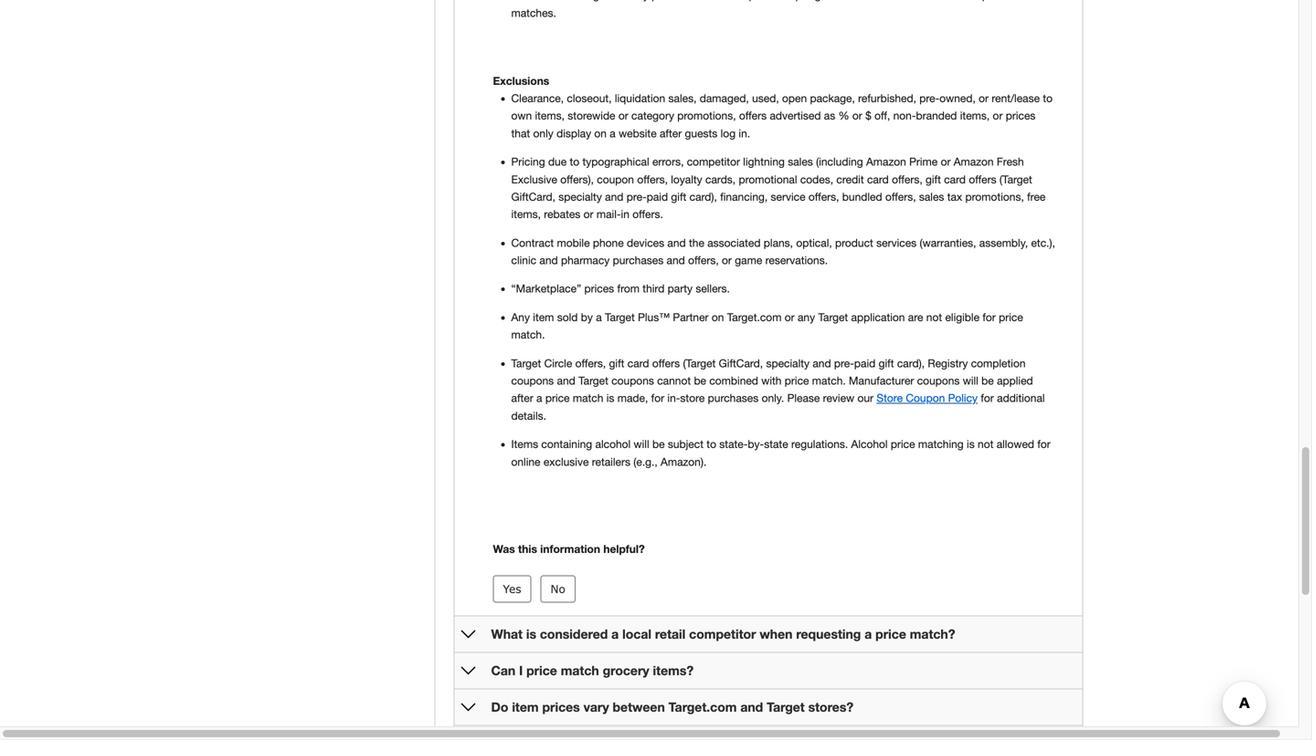 Task type: locate. For each thing, give the bounding box(es) containing it.
fresh
[[997, 155, 1024, 168]]

for right guest
[[845, 0, 858, 2]]

pre- inside clearance, closeout, liquidation sales, damaged, used, open package, refurbished, pre-owned, or rent/lease to own items, storewide or category promotions, offers advertised as % or $ off, non-branded items, or prices that only display on a website after guests log in.
[[919, 92, 940, 105]]

associated
[[707, 237, 761, 249]]

used,
[[752, 92, 779, 105]]

match. up review
[[812, 375, 846, 387]]

price up please
[[785, 375, 809, 387]]

items,
[[535, 109, 565, 122], [960, 109, 990, 122], [511, 208, 541, 221]]

0 vertical spatial online
[[928, 0, 958, 2]]

0 horizontal spatial be
[[652, 438, 665, 451]]

only.
[[762, 392, 784, 405]]

1 horizontal spatial giftcard,
[[719, 357, 763, 370]]

state
[[764, 438, 788, 451]]

for left in-
[[651, 392, 664, 405]]

service
[[771, 190, 805, 203]]

price up "completion"
[[999, 311, 1023, 324]]

stores?
[[808, 700, 853, 715]]

0 vertical spatial match.
[[511, 329, 545, 341]]

1 vertical spatial paid
[[854, 357, 876, 370]]

or inside we reserve the right to deny purchase and limit quantities per guest for local and / or online competitor matches.
[[915, 0, 925, 2]]

to right "right"
[[612, 0, 622, 2]]

for inside we reserve the right to deny purchase and limit quantities per guest for local and / or online competitor matches.
[[845, 0, 858, 2]]

circle
[[544, 357, 572, 370]]

local inside we reserve the right to deny purchase and limit quantities per guest for local and / or online competitor matches.
[[861, 0, 884, 2]]

or right "/"
[[915, 0, 925, 2]]

not inside items containing alcohol will be subject to state-by-state regulations. alcohol price matching is not allowed for online exclusive retailers (e.g., amazon).
[[978, 438, 993, 451]]

2 horizontal spatial offers
[[969, 173, 996, 186]]

0 vertical spatial prices
[[1006, 109, 1036, 122]]

0 horizontal spatial on
[[594, 127, 607, 140]]

0 horizontal spatial not
[[926, 311, 942, 324]]

card), inside target circle offers, gift card offers (target giftcard, specialty and pre-paid gift card), registry completion coupons and target coupons cannot be combined with price match. manufacturer coupons will be applied after a price match is made, for in-store purchases only. please review our
[[897, 357, 925, 370]]

partner
[[673, 311, 709, 324]]

1 vertical spatial (target
[[683, 357, 716, 370]]

and inside pricing due to typographical errors, competitor lightning sales (including amazon prime or amazon fresh exclusive offers), coupon offers, loyalty cards, promotional codes, credit card offers, gift card offers (target giftcard, specialty and pre-paid gift card), financing, service offers, bundled offers, sales tax promotions, free items, rebates or mail-in offers.
[[605, 190, 623, 203]]

will inside items containing alcohol will be subject to state-by-state regulations. alcohol price matching is not allowed for online exclusive retailers (e.g., amazon).
[[634, 438, 649, 451]]

2 vertical spatial is
[[526, 627, 536, 642]]

2 horizontal spatial be
[[981, 375, 994, 387]]

0 horizontal spatial after
[[511, 392, 533, 405]]

circle arrow e image left can
[[461, 664, 476, 679]]

not right are
[[926, 311, 942, 324]]

0 vertical spatial local
[[861, 0, 884, 2]]

1 horizontal spatial card
[[867, 173, 889, 186]]

card), down loyalty at the right of the page
[[689, 190, 717, 203]]

pricing due to typographical errors, competitor lightning sales (including amazon prime or amazon fresh exclusive offers), coupon offers, loyalty cards, promotional codes, credit card offers, gift card offers (target giftcard, specialty and pre-paid gift card), financing, service offers, bundled offers, sales tax promotions, free items, rebates or mail-in offers.
[[511, 155, 1046, 221]]

owned,
[[939, 92, 976, 105]]

1 vertical spatial card),
[[897, 357, 925, 370]]

pre- up review
[[834, 357, 854, 370]]

0 horizontal spatial card),
[[689, 190, 717, 203]]

was
[[493, 543, 515, 556]]

1 horizontal spatial not
[[978, 438, 993, 451]]

for right allowed
[[1037, 438, 1051, 451]]

2 horizontal spatial prices
[[1006, 109, 1036, 122]]

0 horizontal spatial online
[[511, 456, 540, 469]]

pre- inside target circle offers, gift card offers (target giftcard, specialty and pre-paid gift card), registry completion coupons and target coupons cannot be combined with price match. manufacturer coupons will be applied after a price match is made, for in-store purchases only. please review our
[[834, 357, 854, 370]]

1 horizontal spatial will
[[963, 375, 978, 387]]

1 vertical spatial circle arrow e image
[[461, 664, 476, 679]]

coupons down registry
[[917, 375, 960, 387]]

0 horizontal spatial prices
[[542, 700, 580, 715]]

target left circle on the left top of page
[[511, 357, 541, 370]]

or up website
[[618, 109, 628, 122]]

1 horizontal spatial local
[[861, 0, 884, 2]]

prime
[[909, 155, 938, 168]]

be down "completion"
[[981, 375, 994, 387]]

cannot
[[657, 375, 691, 387]]

0 horizontal spatial pre-
[[627, 190, 647, 203]]

prices
[[1006, 109, 1036, 122], [584, 283, 614, 295], [542, 700, 580, 715]]

None submit
[[493, 576, 531, 603], [540, 576, 575, 603], [493, 576, 531, 603], [540, 576, 575, 603]]

on right partner
[[712, 311, 724, 324]]

0 vertical spatial promotions,
[[677, 109, 736, 122]]

competitor
[[961, 0, 1014, 2], [687, 155, 740, 168], [689, 627, 756, 642]]

competitor up cards,
[[687, 155, 740, 168]]

can i price match grocery items? link
[[491, 664, 694, 679]]

the inside we reserve the right to deny purchase and limit quantities per guest for local and / or online competitor matches.
[[568, 0, 584, 2]]

bundled
[[842, 190, 882, 203]]

prices down the rent/lease
[[1006, 109, 1036, 122]]

regulations.
[[791, 438, 848, 451]]

2 horizontal spatial coupons
[[917, 375, 960, 387]]

the inside the contract mobile phone devices and the associated plans, optical, product services (warranties, assembly, etc.), clinic and pharmacy purchases and offers, or game reservations.
[[689, 237, 704, 249]]

specialty down offers),
[[558, 190, 602, 203]]

1 horizontal spatial be
[[694, 375, 706, 387]]

paid
[[647, 190, 668, 203], [854, 357, 876, 370]]

0 vertical spatial paid
[[647, 190, 668, 203]]

1 vertical spatial competitor
[[687, 155, 740, 168]]

and up review
[[813, 357, 831, 370]]

1 horizontal spatial after
[[660, 127, 682, 140]]

for right policy
[[981, 392, 994, 405]]

0 vertical spatial giftcard,
[[511, 190, 555, 203]]

on
[[594, 127, 607, 140], [712, 311, 724, 324]]

target left stores?
[[767, 700, 805, 715]]

a
[[610, 127, 616, 140], [596, 311, 602, 324], [536, 392, 542, 405], [611, 627, 619, 642], [865, 627, 872, 642]]

2 vertical spatial prices
[[542, 700, 580, 715]]

target.com down items?
[[668, 700, 737, 715]]

1 horizontal spatial the
[[689, 237, 704, 249]]

0 vertical spatial not
[[926, 311, 942, 324]]

on down storewide at the top
[[594, 127, 607, 140]]

is right matching
[[967, 438, 975, 451]]

sales left tax
[[919, 190, 944, 203]]

be up (e.g.,
[[652, 438, 665, 451]]

2 vertical spatial pre-
[[834, 357, 854, 370]]

will up policy
[[963, 375, 978, 387]]

1 circle arrow e image from the top
[[461, 627, 476, 642]]

purchases down combined
[[708, 392, 759, 405]]

1 vertical spatial match.
[[812, 375, 846, 387]]

for inside items containing alcohol will be subject to state-by-state regulations. alcohol price matching is not allowed for online exclusive retailers (e.g., amazon).
[[1037, 438, 1051, 451]]

target.com down sellers.
[[727, 311, 782, 324]]

or
[[915, 0, 925, 2], [979, 92, 989, 105], [618, 109, 628, 122], [852, 109, 862, 122], [993, 109, 1003, 122], [941, 155, 951, 168], [583, 208, 593, 221], [722, 254, 732, 267], [785, 311, 795, 324]]

match. inside any item sold by a target plus™ partner on target.com or any target application are not eligible for price match.
[[511, 329, 545, 341]]

website
[[619, 127, 657, 140]]

not for eligible
[[926, 311, 942, 324]]

1 horizontal spatial online
[[928, 0, 958, 2]]

1 horizontal spatial card),
[[897, 357, 925, 370]]

circle arrow e image left the what
[[461, 627, 476, 642]]

1 vertical spatial offers
[[969, 173, 996, 186]]

0 vertical spatial will
[[963, 375, 978, 387]]

offers, down codes,
[[808, 190, 839, 203]]

to right the rent/lease
[[1043, 92, 1053, 105]]

0 horizontal spatial (target
[[683, 357, 716, 370]]

offers, inside target circle offers, gift card offers (target giftcard, specialty and pre-paid gift card), registry completion coupons and target coupons cannot be combined with price match. manufacturer coupons will be applied after a price match is made, for in-store purchases only. please review our
[[575, 357, 606, 370]]

financing,
[[720, 190, 768, 203]]

0 horizontal spatial match.
[[511, 329, 545, 341]]

sales up codes,
[[788, 155, 813, 168]]

log
[[721, 127, 736, 140]]

or left mail-
[[583, 208, 593, 221]]

circle arrow e image
[[461, 701, 476, 715]]

0 horizontal spatial specialty
[[558, 190, 602, 203]]

and right devices on the top of the page
[[667, 237, 686, 249]]

a left website
[[610, 127, 616, 140]]

promotions, down "fresh"
[[965, 190, 1024, 203]]

between
[[613, 700, 665, 715]]

after inside clearance, closeout, liquidation sales, damaged, used, open package, refurbished, pre-owned, or rent/lease to own items, storewide or category promotions, offers advertised as % or $ off, non-branded items, or prices that only display on a website after guests log in.
[[660, 127, 682, 140]]

sold
[[557, 311, 578, 324]]

0 horizontal spatial sales
[[788, 155, 813, 168]]

typographical
[[582, 155, 649, 168]]

1 vertical spatial purchases
[[708, 392, 759, 405]]

purchases down devices on the top of the page
[[613, 254, 664, 267]]

any
[[511, 311, 530, 324]]

or right prime
[[941, 155, 951, 168]]

for inside any item sold by a target plus™ partner on target.com or any target application are not eligible for price match.
[[982, 311, 996, 324]]

specialty inside target circle offers, gift card offers (target giftcard, specialty and pre-paid gift card), registry completion coupons and target coupons cannot be combined with price match. manufacturer coupons will be applied after a price match is made, for in-store purchases only. please review our
[[766, 357, 810, 370]]

1 horizontal spatial offers
[[739, 109, 767, 122]]

what is considered a local retail competitor when requesting a price match? link
[[491, 627, 955, 642]]

is inside target circle offers, gift card offers (target giftcard, specialty and pre-paid gift card), registry completion coupons and target coupons cannot be combined with price match. manufacturer coupons will be applied after a price match is made, for in-store purchases only. please review our
[[606, 392, 614, 405]]

and
[[700, 0, 719, 2], [887, 0, 906, 2], [605, 190, 623, 203], [667, 237, 686, 249], [539, 254, 558, 267], [667, 254, 685, 267], [813, 357, 831, 370], [557, 375, 575, 387], [740, 700, 763, 715]]

offers, right circle on the left top of page
[[575, 357, 606, 370]]

1 vertical spatial online
[[511, 456, 540, 469]]

competitor right "retail"
[[689, 627, 756, 642]]

is right the what
[[526, 627, 536, 642]]

card up bundled
[[867, 173, 889, 186]]

1 horizontal spatial coupons
[[611, 375, 654, 387]]

/
[[909, 0, 912, 2]]

price left match?
[[875, 627, 906, 642]]

(target up cannot
[[683, 357, 716, 370]]

pre-
[[919, 92, 940, 105], [627, 190, 647, 203], [834, 357, 854, 370]]

1 vertical spatial item
[[512, 700, 539, 715]]

mail-
[[596, 208, 621, 221]]

1 horizontal spatial paid
[[854, 357, 876, 370]]

store
[[680, 392, 705, 405]]

amazon left prime
[[866, 155, 906, 168]]

off,
[[874, 109, 890, 122]]

"marketplace"
[[511, 283, 581, 295]]

match?
[[910, 627, 955, 642]]

item inside any item sold by a target plus™ partner on target.com or any target application are not eligible for price match.
[[533, 311, 554, 324]]

offers),
[[560, 173, 594, 186]]

1 vertical spatial specialty
[[766, 357, 810, 370]]

price
[[999, 311, 1023, 324], [785, 375, 809, 387], [545, 392, 570, 405], [891, 438, 915, 451], [875, 627, 906, 642], [526, 664, 557, 679]]

1 horizontal spatial match.
[[812, 375, 846, 387]]

a inside target circle offers, gift card offers (target giftcard, specialty and pre-paid gift card), registry completion coupons and target coupons cannot be combined with price match. manufacturer coupons will be applied after a price match is made, for in-store purchases only. please review our
[[536, 392, 542, 405]]

only
[[533, 127, 553, 140]]

is left the made,
[[606, 392, 614, 405]]

giftcard, up combined
[[719, 357, 763, 370]]

specialty up with
[[766, 357, 810, 370]]

will inside target circle offers, gift card offers (target giftcard, specialty and pre-paid gift card), registry completion coupons and target coupons cannot be combined with price match. manufacturer coupons will be applied after a price match is made, for in-store purchases only. please review our
[[963, 375, 978, 387]]

pre- inside pricing due to typographical errors, competitor lightning sales (including amazon prime or amazon fresh exclusive offers), coupon offers, loyalty cards, promotional codes, credit card offers, gift card offers (target giftcard, specialty and pre-paid gift card), financing, service offers, bundled offers, sales tax promotions, free items, rebates or mail-in offers.
[[627, 190, 647, 203]]

purchases inside target circle offers, gift card offers (target giftcard, specialty and pre-paid gift card), registry completion coupons and target coupons cannot be combined with price match. manufacturer coupons will be applied after a price match is made, for in-store purchases only. please review our
[[708, 392, 759, 405]]

will
[[963, 375, 978, 387], [634, 438, 649, 451]]

tax
[[947, 190, 962, 203]]

1 vertical spatial prices
[[584, 283, 614, 295]]

that
[[511, 127, 530, 140]]

errors,
[[652, 155, 684, 168]]

2 vertical spatial offers
[[652, 357, 680, 370]]

retail
[[655, 627, 685, 642]]

items, inside pricing due to typographical errors, competitor lightning sales (including amazon prime or amazon fresh exclusive offers), coupon offers, loyalty cards, promotional codes, credit card offers, gift card offers (target giftcard, specialty and pre-paid gift card), financing, service offers, bundled offers, sales tax promotions, free items, rebates or mail-in offers.
[[511, 208, 541, 221]]

state-
[[719, 438, 748, 451]]

0 horizontal spatial amazon
[[866, 155, 906, 168]]

0 horizontal spatial is
[[526, 627, 536, 642]]

0 horizontal spatial coupons
[[511, 375, 554, 387]]

1 vertical spatial will
[[634, 438, 649, 451]]

card),
[[689, 190, 717, 203], [897, 357, 925, 370]]

after up details.
[[511, 392, 533, 405]]

prices left from at the top of the page
[[584, 283, 614, 295]]

$
[[865, 109, 871, 122]]

advertised
[[770, 109, 821, 122]]

local left "retail"
[[622, 627, 651, 642]]

phone
[[593, 237, 624, 249]]

sales
[[788, 155, 813, 168], [919, 190, 944, 203]]

mobile
[[557, 237, 590, 249]]

promotions, up the 'guests' on the right of page
[[677, 109, 736, 122]]

2 circle arrow e image from the top
[[461, 664, 476, 679]]

%
[[838, 109, 849, 122]]

not left allowed
[[978, 438, 993, 451]]

we reserve the right to deny purchase and limit quantities per guest for local and / or online competitor matches.
[[511, 0, 1014, 19]]

plus™
[[638, 311, 670, 324]]

1 vertical spatial pre-
[[627, 190, 647, 203]]

1 vertical spatial promotions,
[[965, 190, 1024, 203]]

rent/lease
[[992, 92, 1040, 105]]

2 horizontal spatial card
[[944, 173, 966, 186]]

card
[[867, 173, 889, 186], [944, 173, 966, 186], [627, 357, 649, 370]]

circle arrow e image for what is considered a local retail competitor when requesting a price match?
[[461, 627, 476, 642]]

giftcard, down exclusive
[[511, 190, 555, 203]]

to left state-
[[707, 438, 716, 451]]

1 horizontal spatial is
[[606, 392, 614, 405]]

offers
[[739, 109, 767, 122], [969, 173, 996, 186], [652, 357, 680, 370]]

paid up the manufacturer
[[854, 357, 876, 370]]

1 horizontal spatial promotions,
[[965, 190, 1024, 203]]

item for any
[[533, 311, 554, 324]]

match down considered
[[561, 664, 599, 679]]

items, up contract
[[511, 208, 541, 221]]

circle arrow e image for can i price match grocery items?
[[461, 664, 476, 679]]

to right due
[[570, 155, 579, 168]]

0 vertical spatial purchases
[[613, 254, 664, 267]]

the
[[568, 0, 584, 2], [689, 237, 704, 249]]

not inside any item sold by a target plus™ partner on target.com or any target application are not eligible for price match.
[[926, 311, 942, 324]]

0 vertical spatial item
[[533, 311, 554, 324]]

category
[[631, 109, 674, 122]]

item right do
[[512, 700, 539, 715]]

1 vertical spatial not
[[978, 438, 993, 451]]

item
[[533, 311, 554, 324], [512, 700, 539, 715]]

card up tax
[[944, 173, 966, 186]]

coupons
[[511, 375, 554, 387], [611, 375, 654, 387], [917, 375, 960, 387]]

offers, inside the contract mobile phone devices and the associated plans, optical, product services (warranties, assembly, etc.), clinic and pharmacy purchases and offers, or game reservations.
[[688, 254, 719, 267]]

1 vertical spatial the
[[689, 237, 704, 249]]

by
[[581, 311, 593, 324]]

offers up cannot
[[652, 357, 680, 370]]

promotions, inside pricing due to typographical errors, competitor lightning sales (including amazon prime or amazon fresh exclusive offers), coupon offers, loyalty cards, promotional codes, credit card offers, gift card offers (target giftcard, specialty and pre-paid gift card), financing, service offers, bundled offers, sales tax promotions, free items, rebates or mail-in offers.
[[965, 190, 1024, 203]]

pharmacy
[[561, 254, 610, 267]]

local
[[861, 0, 884, 2], [622, 627, 651, 642]]

to inside pricing due to typographical errors, competitor lightning sales (including amazon prime or amazon fresh exclusive offers), coupon offers, loyalty cards, promotional codes, credit card offers, gift card offers (target giftcard, specialty and pre-paid gift card), financing, service offers, bundled offers, sales tax promotions, free items, rebates or mail-in offers.
[[570, 155, 579, 168]]

0 horizontal spatial purchases
[[613, 254, 664, 267]]

the left "right"
[[568, 0, 584, 2]]

0 vertical spatial offers
[[739, 109, 767, 122]]

or down associated
[[722, 254, 732, 267]]

circle arrow e image
[[461, 627, 476, 642], [461, 664, 476, 679]]

0 horizontal spatial card
[[627, 357, 649, 370]]

2 horizontal spatial is
[[967, 438, 975, 451]]

1 vertical spatial is
[[967, 438, 975, 451]]

0 vertical spatial pre-
[[919, 92, 940, 105]]

0 vertical spatial on
[[594, 127, 607, 140]]

and left "/"
[[887, 0, 906, 2]]

0 horizontal spatial the
[[568, 0, 584, 2]]

purchases
[[613, 254, 664, 267], [708, 392, 759, 405]]

a up details.
[[536, 392, 542, 405]]

1 vertical spatial match
[[561, 664, 599, 679]]

competitor right "/"
[[961, 0, 1014, 2]]

2 vertical spatial competitor
[[689, 627, 756, 642]]

items
[[511, 438, 538, 451]]

for right eligible
[[982, 311, 996, 324]]

amazon
[[866, 155, 906, 168], [954, 155, 994, 168]]

gift up the made,
[[609, 357, 624, 370]]

the left associated
[[689, 237, 704, 249]]

0 vertical spatial the
[[568, 0, 584, 2]]

0 vertical spatial (target
[[999, 173, 1032, 186]]

1 horizontal spatial specialty
[[766, 357, 810, 370]]

card), up the manufacturer
[[897, 357, 925, 370]]

1 horizontal spatial purchases
[[708, 392, 759, 405]]

0 vertical spatial target.com
[[727, 311, 782, 324]]

giftcard, inside target circle offers, gift card offers (target giftcard, specialty and pre-paid gift card), registry completion coupons and target coupons cannot be combined with price match. manufacturer coupons will be applied after a price match is made, for in-store purchases only. please review our
[[719, 357, 763, 370]]

card up the made,
[[627, 357, 649, 370]]

card), inside pricing due to typographical errors, competitor lightning sales (including amazon prime or amazon fresh exclusive offers), coupon offers, loyalty cards, promotional codes, credit card offers, gift card offers (target giftcard, specialty and pre-paid gift card), financing, service offers, bundled offers, sales tax promotions, free items, rebates or mail-in offers.
[[689, 190, 717, 203]]

details.
[[511, 410, 546, 422]]

1 horizontal spatial on
[[712, 311, 724, 324]]

1 vertical spatial sales
[[919, 190, 944, 203]]

clearance,
[[511, 92, 564, 105]]

0 horizontal spatial will
[[634, 438, 649, 451]]

online right "/"
[[928, 0, 958, 2]]

coupons up the made,
[[611, 375, 654, 387]]

offers inside clearance, closeout, liquidation sales, damaged, used, open package, refurbished, pre-owned, or rent/lease to own items, storewide or category promotions, offers advertised as % or $ off, non-branded items, or prices that only display on a website after guests log in.
[[739, 109, 767, 122]]

0 vertical spatial circle arrow e image
[[461, 627, 476, 642]]

pre- up offers.
[[627, 190, 647, 203]]

online down items on the left of the page
[[511, 456, 540, 469]]

paid up offers.
[[647, 190, 668, 203]]

match left the made,
[[573, 392, 603, 405]]

price right the alcohol in the bottom right of the page
[[891, 438, 915, 451]]

1 vertical spatial after
[[511, 392, 533, 405]]

0 horizontal spatial paid
[[647, 190, 668, 203]]

0 horizontal spatial offers
[[652, 357, 680, 370]]

0 vertical spatial after
[[660, 127, 682, 140]]

0 horizontal spatial giftcard,
[[511, 190, 555, 203]]

offers up assembly,
[[969, 173, 996, 186]]

0 horizontal spatial promotions,
[[677, 109, 736, 122]]

after down category
[[660, 127, 682, 140]]

price right i
[[526, 664, 557, 679]]

0 vertical spatial competitor
[[961, 0, 1014, 2]]

a right by
[[596, 311, 602, 324]]

to inside we reserve the right to deny purchase and limit quantities per guest for local and / or online competitor matches.
[[612, 0, 622, 2]]

non-
[[893, 109, 916, 122]]

will up (e.g.,
[[634, 438, 649, 451]]

1 vertical spatial giftcard,
[[719, 357, 763, 370]]



Task type: describe. For each thing, give the bounding box(es) containing it.
match. inside target circle offers, gift card offers (target giftcard, specialty and pre-paid gift card), registry completion coupons and target coupons cannot be combined with price match. manufacturer coupons will be applied after a price match is made, for in-store purchases only. please review our
[[812, 375, 846, 387]]

gift up the manufacturer
[[879, 357, 894, 370]]

when
[[760, 627, 793, 642]]

do
[[491, 700, 508, 715]]

assembly,
[[979, 237, 1028, 249]]

alcohol
[[595, 438, 631, 451]]

3 coupons from the left
[[917, 375, 960, 387]]

made,
[[617, 392, 648, 405]]

a inside any item sold by a target plus™ partner on target.com or any target application are not eligible for price match.
[[596, 311, 602, 324]]

do item prices vary between target.com and target stores?
[[491, 700, 853, 715]]

2 amazon from the left
[[954, 155, 994, 168]]

information
[[540, 543, 600, 556]]

matches.
[[511, 6, 556, 19]]

(target inside target circle offers, gift card offers (target giftcard, specialty and pre-paid gift card), registry completion coupons and target coupons cannot be combined with price match. manufacturer coupons will be applied after a price match is made, for in-store purchases only. please review our
[[683, 357, 716, 370]]

to inside items containing alcohol will be subject to state-by-state regulations. alcohol price matching is not allowed for online exclusive retailers (e.g., amazon).
[[707, 438, 716, 451]]

or right owned,
[[979, 92, 989, 105]]

store
[[877, 392, 903, 405]]

branded
[[916, 109, 957, 122]]

for inside the for additional details.
[[981, 392, 994, 405]]

etc.),
[[1031, 237, 1055, 249]]

competitor inside pricing due to typographical errors, competitor lightning sales (including amazon prime or amazon fresh exclusive offers), coupon offers, loyalty cards, promotional codes, credit card offers, gift card offers (target giftcard, specialty and pre-paid gift card), financing, service offers, bundled offers, sales tax promotions, free items, rebates or mail-in offers.
[[687, 155, 740, 168]]

per
[[796, 0, 812, 2]]

sales,
[[668, 92, 697, 105]]

i
[[519, 664, 523, 679]]

in.
[[739, 127, 750, 140]]

pricing
[[511, 155, 545, 168]]

target right any at the top right of the page
[[818, 311, 848, 324]]

allowed
[[997, 438, 1034, 451]]

by-
[[748, 438, 764, 451]]

completion
[[971, 357, 1026, 370]]

devices
[[627, 237, 664, 249]]

0 vertical spatial sales
[[788, 155, 813, 168]]

additional
[[997, 392, 1045, 405]]

purchases inside the contract mobile phone devices and the associated plans, optical, product services (warranties, assembly, etc.), clinic and pharmacy purchases and offers, or game reservations.
[[613, 254, 664, 267]]

optical,
[[796, 237, 832, 249]]

exclusions
[[493, 74, 549, 87]]

1 horizontal spatial sales
[[919, 190, 944, 203]]

or down the rent/lease
[[993, 109, 1003, 122]]

game
[[735, 254, 762, 267]]

as
[[824, 109, 835, 122]]

policy
[[948, 392, 978, 405]]

rebates
[[544, 208, 580, 221]]

a up grocery at the bottom left of page
[[611, 627, 619, 642]]

target down "marketplace" prices from third party sellers.
[[605, 311, 635, 324]]

not for allowed
[[978, 438, 993, 451]]

2 coupons from the left
[[611, 375, 654, 387]]

cards,
[[705, 173, 736, 186]]

paid inside target circle offers, gift card offers (target giftcard, specialty and pre-paid gift card), registry completion coupons and target coupons cannot be combined with price match. manufacturer coupons will be applied after a price match is made, for in-store purchases only. please review our
[[854, 357, 876, 370]]

deny
[[625, 0, 649, 2]]

offers, down errors,
[[637, 173, 668, 186]]

offers inside pricing due to typographical errors, competitor lightning sales (including amazon prime or amazon fresh exclusive offers), coupon offers, loyalty cards, promotional codes, credit card offers, gift card offers (target giftcard, specialty and pre-paid gift card), financing, service offers, bundled offers, sales tax promotions, free items, rebates or mail-in offers.
[[969, 173, 996, 186]]

any item sold by a target plus™ partner on target.com or any target application are not eligible for price match.
[[511, 311, 1023, 341]]

to inside clearance, closeout, liquidation sales, damaged, used, open package, refurbished, pre-owned, or rent/lease to own items, storewide or category promotions, offers advertised as % or $ off, non-branded items, or prices that only display on a website after guests log in.
[[1043, 92, 1053, 105]]

guest
[[815, 0, 842, 2]]

competitor inside we reserve the right to deny purchase and limit quantities per guest for local and / or online competitor matches.
[[961, 0, 1014, 2]]

promotional
[[739, 173, 797, 186]]

and up party
[[667, 254, 685, 267]]

offers inside target circle offers, gift card offers (target giftcard, specialty and pre-paid gift card), registry completion coupons and target coupons cannot be combined with price match. manufacturer coupons will be applied after a price match is made, for in-store purchases only. please review our
[[652, 357, 680, 370]]

contract
[[511, 237, 554, 249]]

plans,
[[764, 237, 793, 249]]

1 vertical spatial local
[[622, 627, 651, 642]]

item for do
[[512, 700, 539, 715]]

on inside clearance, closeout, liquidation sales, damaged, used, open package, refurbished, pre-owned, or rent/lease to own items, storewide or category promotions, offers advertised as % or $ off, non-branded items, or prices that only display on a website after guests log in.
[[594, 127, 607, 140]]

1 vertical spatial target.com
[[668, 700, 737, 715]]

clinic
[[511, 254, 536, 267]]

on inside any item sold by a target plus™ partner on target.com or any target application are not eligible for price match.
[[712, 311, 724, 324]]

review
[[823, 392, 854, 405]]

closeout,
[[567, 92, 612, 105]]

offers, right bundled
[[885, 190, 916, 203]]

can
[[491, 664, 516, 679]]

items?
[[653, 664, 694, 679]]

contract mobile phone devices and the associated plans, optical, product services (warranties, assembly, etc.), clinic and pharmacy purchases and offers, or game reservations.
[[511, 237, 1055, 267]]

requesting
[[796, 627, 861, 642]]

eligible
[[945, 311, 979, 324]]

codes,
[[800, 173, 833, 186]]

lightning
[[743, 155, 785, 168]]

due
[[548, 155, 567, 168]]

match inside target circle offers, gift card offers (target giftcard, specialty and pre-paid gift card), registry completion coupons and target coupons cannot be combined with price match. manufacturer coupons will be applied after a price match is made, for in-store purchases only. please review our
[[573, 392, 603, 405]]

after inside target circle offers, gift card offers (target giftcard, specialty and pre-paid gift card), registry completion coupons and target coupons cannot be combined with price match. manufacturer coupons will be applied after a price match is made, for in-store purchases only. please review our
[[511, 392, 533, 405]]

is inside items containing alcohol will be subject to state-by-state regulations. alcohol price matching is not allowed for online exclusive retailers (e.g., amazon).
[[967, 438, 975, 451]]

gift down loyalty at the right of the page
[[671, 190, 686, 203]]

liquidation
[[615, 92, 665, 105]]

and left limit
[[700, 0, 719, 2]]

what is considered a local retail competitor when requesting a price match?
[[491, 627, 955, 642]]

reservations.
[[765, 254, 828, 267]]

(warranties,
[[920, 237, 976, 249]]

free
[[1027, 190, 1046, 203]]

and down circle on the left top of page
[[557, 375, 575, 387]]

1 horizontal spatial prices
[[584, 283, 614, 295]]

card inside target circle offers, gift card offers (target giftcard, specialty and pre-paid gift card), registry completion coupons and target coupons cannot be combined with price match. manufacturer coupons will be applied after a price match is made, for in-store purchases only. please review our
[[627, 357, 649, 370]]

subject
[[668, 438, 703, 451]]

items containing alcohol will be subject to state-by-state regulations. alcohol price matching is not allowed for online exclusive retailers (e.g., amazon).
[[511, 438, 1051, 469]]

items, down owned,
[[960, 109, 990, 122]]

loyalty
[[671, 173, 702, 186]]

1 amazon from the left
[[866, 155, 906, 168]]

a inside clearance, closeout, liquidation sales, damaged, used, open package, refurbished, pre-owned, or rent/lease to own items, storewide or category promotions, offers advertised as % or $ off, non-branded items, or prices that only display on a website after guests log in.
[[610, 127, 616, 140]]

do item prices vary between target.com and target stores? link
[[491, 700, 853, 715]]

or inside the contract mobile phone devices and the associated plans, optical, product services (warranties, assembly, etc.), clinic and pharmacy purchases and offers, or game reservations.
[[722, 254, 732, 267]]

clearance, closeout, liquidation sales, damaged, used, open package, refurbished, pre-owned, or rent/lease to own items, storewide or category promotions, offers advertised as % or $ off, non-branded items, or prices that only display on a website after guests log in.
[[511, 92, 1053, 140]]

please
[[787, 392, 820, 405]]

gift down prime
[[926, 173, 941, 186]]

items, up the only
[[535, 109, 565, 122]]

prices inside clearance, closeout, liquidation sales, damaged, used, open package, refurbished, pre-owned, or rent/lease to own items, storewide or category promotions, offers advertised as % or $ off, non-branded items, or prices that only display on a website after guests log in.
[[1006, 109, 1036, 122]]

price inside any item sold by a target plus™ partner on target.com or any target application are not eligible for price match.
[[999, 311, 1023, 324]]

in-
[[667, 392, 680, 405]]

price inside items containing alcohol will be subject to state-by-state regulations. alcohol price matching is not allowed for online exclusive retailers (e.g., amazon).
[[891, 438, 915, 451]]

online inside items containing alcohol will be subject to state-by-state regulations. alcohol price matching is not allowed for online exclusive retailers (e.g., amazon).
[[511, 456, 540, 469]]

target circle offers, gift card offers (target giftcard, specialty and pre-paid gift card), registry completion coupons and target coupons cannot be combined with price match. manufacturer coupons will be applied after a price match is made, for in-store purchases only. please review our
[[511, 357, 1033, 405]]

specialty inside pricing due to typographical errors, competitor lightning sales (including amazon prime or amazon fresh exclusive offers), coupon offers, loyalty cards, promotional codes, credit card offers, gift card offers (target giftcard, specialty and pre-paid gift card), financing, service offers, bundled offers, sales tax promotions, free items, rebates or mail-in offers.
[[558, 190, 602, 203]]

what
[[491, 627, 523, 642]]

containing
[[541, 438, 592, 451]]

quantities
[[745, 0, 792, 2]]

manufacturer
[[849, 375, 914, 387]]

for inside target circle offers, gift card offers (target giftcard, specialty and pre-paid gift card), registry completion coupons and target coupons cannot be combined with price match. manufacturer coupons will be applied after a price match is made, for in-store purchases only. please review our
[[651, 392, 664, 405]]

damaged,
[[700, 92, 749, 105]]

alcohol
[[851, 438, 888, 451]]

this
[[518, 543, 537, 556]]

online inside we reserve the right to deny purchase and limit quantities per guest for local and / or online competitor matches.
[[928, 0, 958, 2]]

guests
[[685, 127, 718, 140]]

with
[[761, 375, 782, 387]]

reserve
[[530, 0, 565, 2]]

1 coupons from the left
[[511, 375, 554, 387]]

paid inside pricing due to typographical errors, competitor lightning sales (including amazon prime or amazon fresh exclusive offers), coupon offers, loyalty cards, promotional codes, credit card offers, gift card offers (target giftcard, specialty and pre-paid gift card), financing, service offers, bundled offers, sales tax promotions, free items, rebates or mail-in offers.
[[647, 190, 668, 203]]

target.com inside any item sold by a target plus™ partner on target.com or any target application are not eligible for price match.
[[727, 311, 782, 324]]

giftcard, inside pricing due to typographical errors, competitor lightning sales (including amazon prime or amazon fresh exclusive offers), coupon offers, loyalty cards, promotional codes, credit card offers, gift card offers (target giftcard, specialty and pre-paid gift card), financing, service offers, bundled offers, sales tax promotions, free items, rebates or mail-in offers.
[[511, 190, 555, 203]]

registry
[[928, 357, 968, 370]]

refurbished,
[[858, 92, 916, 105]]

matching
[[918, 438, 964, 451]]

or inside any item sold by a target plus™ partner on target.com or any target application are not eligible for price match.
[[785, 311, 795, 324]]

and down contract
[[539, 254, 558, 267]]

price up details.
[[545, 392, 570, 405]]

(including
[[816, 155, 863, 168]]

or left $
[[852, 109, 862, 122]]

was this information helpful?
[[493, 543, 645, 556]]

(e.g.,
[[633, 456, 658, 469]]

(target inside pricing due to typographical errors, competitor lightning sales (including amazon prime or amazon fresh exclusive offers), coupon offers, loyalty cards, promotional codes, credit card offers, gift card offers (target giftcard, specialty and pre-paid gift card), financing, service offers, bundled offers, sales tax promotions, free items, rebates or mail-in offers.
[[999, 173, 1032, 186]]

and down when
[[740, 700, 763, 715]]

target down by
[[578, 375, 608, 387]]

exclusive
[[543, 456, 589, 469]]

a right requesting
[[865, 627, 872, 642]]

offers, down prime
[[892, 173, 922, 186]]

grocery
[[603, 664, 649, 679]]

be inside items containing alcohol will be subject to state-by-state regulations. alcohol price matching is not allowed for online exclusive retailers (e.g., amazon).
[[652, 438, 665, 451]]

exclusive
[[511, 173, 557, 186]]

promotions, inside clearance, closeout, liquidation sales, damaged, used, open package, refurbished, pre-owned, or rent/lease to own items, storewide or category promotions, offers advertised as % or $ off, non-branded items, or prices that only display on a website after guests log in.
[[677, 109, 736, 122]]

applied
[[997, 375, 1033, 387]]



Task type: vqa. For each thing, say whether or not it's contained in the screenshot.
the information
yes



